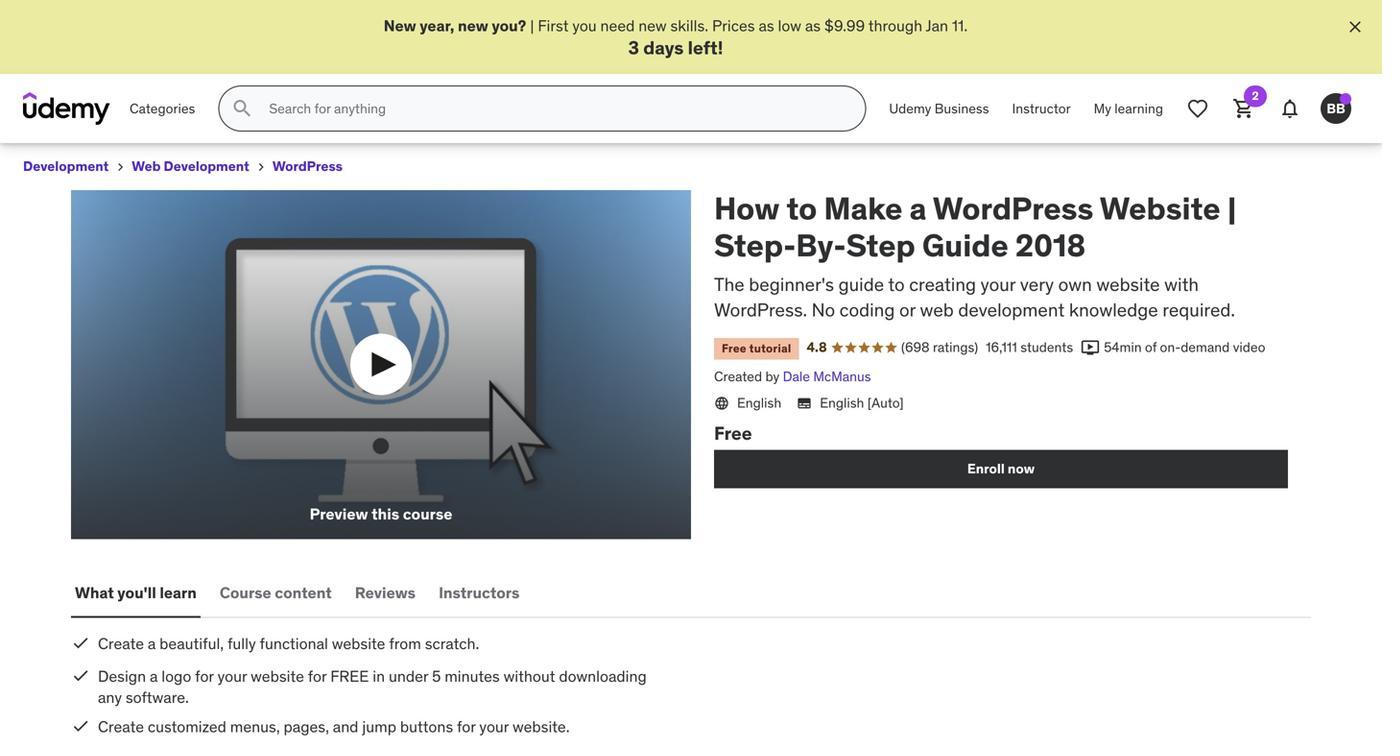 Task type: vqa. For each thing, say whether or not it's contained in the screenshot.
small image associated with Create a beautiful, fully functional website from scratch.
yes



Task type: locate. For each thing, give the bounding box(es) containing it.
to up or
[[889, 273, 905, 296]]

free
[[722, 341, 747, 356], [714, 422, 752, 445]]

shopping cart with 2 items image
[[1233, 97, 1256, 120]]

1 horizontal spatial as
[[806, 16, 821, 36]]

your inside design a logo for your website for free in under 5 minutes without downloading any software.
[[218, 666, 247, 686]]

the
[[714, 273, 745, 296]]

scratch.
[[425, 634, 479, 653]]

no
[[812, 298, 836, 321]]

1 as from the left
[[759, 16, 775, 36]]

1 development from the left
[[23, 158, 109, 175]]

english down by
[[737, 394, 782, 411]]

1 horizontal spatial new
[[639, 16, 667, 36]]

english for english
[[737, 394, 782, 411]]

1 english from the left
[[737, 394, 782, 411]]

2 small image from the top
[[71, 666, 90, 685]]

2 as from the left
[[806, 16, 821, 36]]

0 vertical spatial wordpress
[[273, 158, 343, 175]]

2 vertical spatial website
[[251, 666, 304, 686]]

development left xsmall image
[[164, 158, 249, 175]]

what
[[75, 583, 114, 602]]

1 horizontal spatial wordpress
[[933, 189, 1094, 228]]

website up knowledge
[[1097, 273, 1161, 296]]

instructor
[[1013, 100, 1071, 117]]

1 vertical spatial wordpress
[[933, 189, 1094, 228]]

0 horizontal spatial as
[[759, 16, 775, 36]]

wordpress
[[273, 158, 343, 175], [933, 189, 1094, 228]]

small image left design
[[71, 666, 90, 685]]

3
[[629, 36, 640, 59]]

coding
[[840, 298, 895, 321]]

new
[[458, 16, 489, 36], [639, 16, 667, 36]]

content
[[275, 583, 332, 602]]

menus,
[[230, 717, 280, 737]]

1 vertical spatial |
[[1228, 189, 1237, 228]]

2 horizontal spatial your
[[981, 273, 1016, 296]]

created
[[714, 368, 763, 385]]

for right the buttons
[[457, 717, 476, 737]]

dale mcmanus link
[[783, 368, 872, 385]]

small image
[[1081, 338, 1101, 357], [71, 716, 90, 736]]

| left first
[[530, 16, 534, 36]]

1 horizontal spatial small image
[[1081, 338, 1101, 357]]

your down fully
[[218, 666, 247, 686]]

customized
[[148, 717, 227, 737]]

for left free
[[308, 666, 327, 686]]

website.
[[513, 717, 570, 737]]

my learning link
[[1083, 86, 1175, 132]]

to
[[787, 189, 817, 228], [889, 273, 905, 296]]

a inside design a logo for your website for free in under 5 minutes without downloading any software.
[[150, 666, 158, 686]]

a up software.
[[150, 666, 158, 686]]

english
[[737, 394, 782, 411], [820, 394, 865, 411]]

website down "create a beautiful, fully functional website from scratch."
[[251, 666, 304, 686]]

jan
[[926, 16, 949, 36]]

2 development from the left
[[164, 158, 249, 175]]

small image for design a logo for your website for free in under 5 minutes without downloading any software.
[[71, 666, 90, 685]]

2
[[1253, 89, 1260, 103]]

a right "make"
[[910, 189, 927, 228]]

0 horizontal spatial new
[[458, 16, 489, 36]]

your left website.
[[480, 717, 509, 737]]

design a logo for your website for free in under 5 minutes without downloading any software.
[[98, 666, 647, 707]]

0 vertical spatial create
[[98, 634, 144, 653]]

this
[[372, 504, 400, 524]]

1 horizontal spatial |
[[1228, 189, 1237, 228]]

web development link
[[132, 155, 249, 179]]

as right low
[[806, 16, 821, 36]]

1 vertical spatial a
[[148, 634, 156, 653]]

demand
[[1181, 338, 1230, 356]]

a
[[910, 189, 927, 228], [148, 634, 156, 653], [150, 666, 158, 686]]

wordpress inside how to make a wordpress website | step-by-step guide 2018 the beginner's guide to creating your very own website with wordpress. no coding or web development knowledge required.
[[933, 189, 1094, 228]]

of
[[1146, 338, 1157, 356]]

2 english from the left
[[820, 394, 865, 411]]

pages,
[[284, 717, 329, 737]]

students
[[1021, 338, 1074, 356]]

1 horizontal spatial to
[[889, 273, 905, 296]]

udemy business
[[890, 100, 990, 117]]

website
[[1097, 273, 1161, 296], [332, 634, 386, 653], [251, 666, 304, 686]]

0 horizontal spatial development
[[23, 158, 109, 175]]

any
[[98, 688, 122, 707]]

to right how
[[787, 189, 817, 228]]

for
[[195, 666, 214, 686], [308, 666, 327, 686], [457, 717, 476, 737]]

low
[[778, 16, 802, 36]]

1 vertical spatial your
[[218, 666, 247, 686]]

0 vertical spatial free
[[722, 341, 747, 356]]

1 vertical spatial website
[[332, 634, 386, 653]]

2 link
[[1221, 86, 1268, 132]]

created by dale mcmanus
[[714, 368, 872, 385]]

free for free
[[714, 422, 752, 445]]

new up days
[[639, 16, 667, 36]]

0 horizontal spatial website
[[251, 666, 304, 686]]

0 vertical spatial website
[[1097, 273, 1161, 296]]

enroll
[[968, 460, 1005, 477]]

0 horizontal spatial your
[[218, 666, 247, 686]]

| right 'website'
[[1228, 189, 1237, 228]]

wordpress up very
[[933, 189, 1094, 228]]

1 vertical spatial small image
[[71, 666, 90, 685]]

$9.99
[[825, 16, 865, 36]]

(698 ratings)
[[902, 338, 979, 356]]

1 vertical spatial free
[[714, 422, 752, 445]]

course
[[220, 583, 271, 602]]

2 horizontal spatial for
[[457, 717, 476, 737]]

for right logo
[[195, 666, 214, 686]]

as left low
[[759, 16, 775, 36]]

0 vertical spatial small image
[[1081, 338, 1101, 357]]

learning
[[1115, 100, 1164, 117]]

0 vertical spatial to
[[787, 189, 817, 228]]

0 vertical spatial a
[[910, 189, 927, 228]]

new
[[384, 16, 416, 36]]

2 horizontal spatial website
[[1097, 273, 1161, 296]]

you?
[[492, 16, 527, 36]]

development left xsmall icon
[[23, 158, 109, 175]]

own
[[1059, 273, 1093, 296]]

1 vertical spatial small image
[[71, 716, 90, 736]]

your up 'development'
[[981, 273, 1016, 296]]

1 small image from the top
[[71, 633, 90, 652]]

course content
[[220, 583, 332, 602]]

a left beautiful,
[[148, 634, 156, 653]]

1 new from the left
[[458, 16, 489, 36]]

english down mcmanus
[[820, 394, 865, 411]]

free up created
[[722, 341, 747, 356]]

website inside design a logo for your website for free in under 5 minutes without downloading any software.
[[251, 666, 304, 686]]

a for design a logo for your website for free in under 5 minutes without downloading any software.
[[150, 666, 158, 686]]

categories button
[[118, 86, 207, 132]]

wishlist image
[[1187, 97, 1210, 120]]

0 vertical spatial small image
[[71, 633, 90, 652]]

1 horizontal spatial your
[[480, 717, 509, 737]]

0 vertical spatial |
[[530, 16, 534, 36]]

guide
[[839, 273, 885, 296]]

create down any
[[98, 717, 144, 737]]

closed captions image
[[797, 395, 813, 411]]

first
[[538, 16, 569, 36]]

free down 'course language' image
[[714, 422, 752, 445]]

2018
[[1016, 226, 1086, 264]]

Search for anything text field
[[265, 92, 842, 125]]

as
[[759, 16, 775, 36], [806, 16, 821, 36]]

website for free
[[251, 666, 304, 686]]

1 vertical spatial create
[[98, 717, 144, 737]]

1 horizontal spatial english
[[820, 394, 865, 411]]

0 horizontal spatial small image
[[71, 716, 90, 736]]

video
[[1234, 338, 1266, 356]]

course
[[403, 504, 453, 524]]

| inside new year, new you? | first you need new skills. prices as low as $9.99 through jan 11. 3 days left!
[[530, 16, 534, 36]]

website up free
[[332, 634, 386, 653]]

fully
[[228, 634, 256, 653]]

with
[[1165, 273, 1199, 296]]

0 horizontal spatial |
[[530, 16, 534, 36]]

1 create from the top
[[98, 634, 144, 653]]

create for create a beautiful, fully functional website from scratch.
[[98, 634, 144, 653]]

2 create from the top
[[98, 717, 144, 737]]

buttons
[[400, 717, 453, 737]]

and
[[333, 717, 359, 737]]

0 vertical spatial your
[[981, 273, 1016, 296]]

from
[[389, 634, 421, 653]]

beginner's
[[749, 273, 834, 296]]

wordpress right xsmall image
[[273, 158, 343, 175]]

minutes
[[445, 666, 500, 686]]

0 horizontal spatial english
[[737, 394, 782, 411]]

create up design
[[98, 634, 144, 653]]

2 vertical spatial a
[[150, 666, 158, 686]]

make
[[824, 189, 903, 228]]

development
[[23, 158, 109, 175], [164, 158, 249, 175]]

small image
[[71, 633, 90, 652], [71, 666, 90, 685]]

creating
[[910, 273, 977, 296]]

days
[[644, 36, 684, 59]]

close image
[[1346, 17, 1366, 36]]

new left you?
[[458, 16, 489, 36]]

0 horizontal spatial to
[[787, 189, 817, 228]]

1 horizontal spatial development
[[164, 158, 249, 175]]

small image down what
[[71, 633, 90, 652]]

0 horizontal spatial wordpress
[[273, 158, 343, 175]]

your inside how to make a wordpress website | step-by-step guide 2018 the beginner's guide to creating your very own website with wordpress. no coding or web development knowledge required.
[[981, 273, 1016, 296]]

1 horizontal spatial website
[[332, 634, 386, 653]]

skills.
[[671, 16, 709, 36]]

54min of on-demand video
[[1105, 338, 1266, 356]]

a for create a beautiful, fully functional website from scratch.
[[148, 634, 156, 653]]



Task type: describe. For each thing, give the bounding box(es) containing it.
[auto]
[[868, 394, 904, 411]]

course content button
[[216, 570, 336, 616]]

notifications image
[[1279, 97, 1302, 120]]

development
[[959, 298, 1065, 321]]

website inside how to make a wordpress website | step-by-step guide 2018 the beginner's guide to creating your very own website with wordpress. no coding or web development knowledge required.
[[1097, 273, 1161, 296]]

enroll now
[[968, 460, 1035, 477]]

development inside 'link'
[[164, 158, 249, 175]]

11.
[[952, 16, 968, 36]]

year,
[[420, 16, 455, 36]]

mcmanus
[[814, 368, 872, 385]]

design
[[98, 666, 146, 686]]

you'll
[[117, 583, 156, 602]]

or
[[900, 298, 916, 321]]

instructors
[[439, 583, 520, 602]]

4.8
[[807, 338, 827, 356]]

16,111
[[986, 338, 1018, 356]]

ratings)
[[933, 338, 979, 356]]

course language image
[[714, 396, 730, 411]]

what you'll learn
[[75, 583, 197, 602]]

preview
[[310, 504, 368, 524]]

learn
[[160, 583, 197, 602]]

guide
[[923, 226, 1009, 264]]

web development
[[132, 158, 249, 175]]

1 vertical spatial to
[[889, 273, 905, 296]]

logo
[[162, 666, 191, 686]]

free for free tutorial
[[722, 341, 747, 356]]

submit search image
[[231, 97, 254, 120]]

create a beautiful, fully functional website from scratch.
[[98, 634, 479, 653]]

2 vertical spatial your
[[480, 717, 509, 737]]

development link
[[23, 155, 109, 179]]

very
[[1020, 273, 1054, 296]]

udemy business link
[[878, 86, 1001, 132]]

step
[[847, 226, 916, 264]]

my
[[1094, 100, 1112, 117]]

reviews
[[355, 583, 416, 602]]

preview this course
[[310, 504, 453, 524]]

udemy
[[890, 100, 932, 117]]

xsmall image
[[253, 160, 269, 175]]

need
[[601, 16, 635, 36]]

in
[[373, 666, 385, 686]]

(698
[[902, 338, 930, 356]]

0 horizontal spatial for
[[195, 666, 214, 686]]

you
[[573, 16, 597, 36]]

a inside how to make a wordpress website | step-by-step guide 2018 the beginner's guide to creating your very own website with wordpress. no coding or web development knowledge required.
[[910, 189, 927, 228]]

web
[[132, 158, 161, 175]]

by
[[766, 368, 780, 385]]

now
[[1008, 460, 1035, 477]]

udemy image
[[23, 92, 110, 125]]

website for scratch.
[[332, 634, 386, 653]]

english [auto]
[[820, 394, 904, 411]]

step-
[[714, 226, 796, 264]]

jump
[[362, 717, 397, 737]]

my learning
[[1094, 100, 1164, 117]]

knowledge
[[1070, 298, 1159, 321]]

preview this course button
[[71, 190, 691, 539]]

software.
[[126, 688, 189, 707]]

bb link
[[1314, 86, 1360, 132]]

1 horizontal spatial for
[[308, 666, 327, 686]]

on-
[[1161, 338, 1181, 356]]

english for english [auto]
[[820, 394, 865, 411]]

xsmall image
[[113, 160, 128, 175]]

by-
[[796, 226, 847, 264]]

beautiful,
[[160, 634, 224, 653]]

small image for create a beautiful, fully functional website from scratch.
[[71, 633, 90, 652]]

how
[[714, 189, 780, 228]]

free
[[331, 666, 369, 686]]

create customized menus, pages, and jump buttons for your website.
[[98, 717, 570, 737]]

instructors button
[[435, 570, 524, 616]]

bb
[[1327, 100, 1346, 117]]

new year, new you? | first you need new skills. prices as low as $9.99 through jan 11. 3 days left!
[[384, 16, 968, 59]]

without
[[504, 666, 555, 686]]

categories
[[130, 100, 195, 117]]

2 new from the left
[[639, 16, 667, 36]]

you have alerts image
[[1341, 93, 1352, 105]]

prices
[[712, 16, 755, 36]]

create for create customized menus, pages, and jump buttons for your website.
[[98, 717, 144, 737]]

through
[[869, 16, 923, 36]]

free tutorial
[[722, 341, 792, 356]]

wordpress link
[[273, 155, 343, 179]]

under
[[389, 666, 429, 686]]

| inside how to make a wordpress website | step-by-step guide 2018 the beginner's guide to creating your very own website with wordpress. no coding or web development knowledge required.
[[1228, 189, 1237, 228]]

business
[[935, 100, 990, 117]]

required.
[[1163, 298, 1236, 321]]

5
[[432, 666, 441, 686]]



